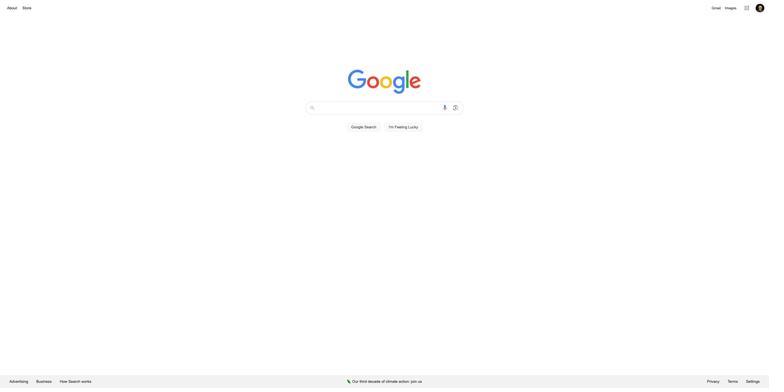 Task type: locate. For each thing, give the bounding box(es) containing it.
google image
[[348, 70, 422, 95]]

None search field
[[5, 100, 764, 139]]

search by image image
[[453, 105, 459, 111]]



Task type: describe. For each thing, give the bounding box(es) containing it.
search by voice image
[[442, 105, 448, 111]]



Task type: vqa. For each thing, say whether or not it's contained in the screenshot.
Google image
yes



